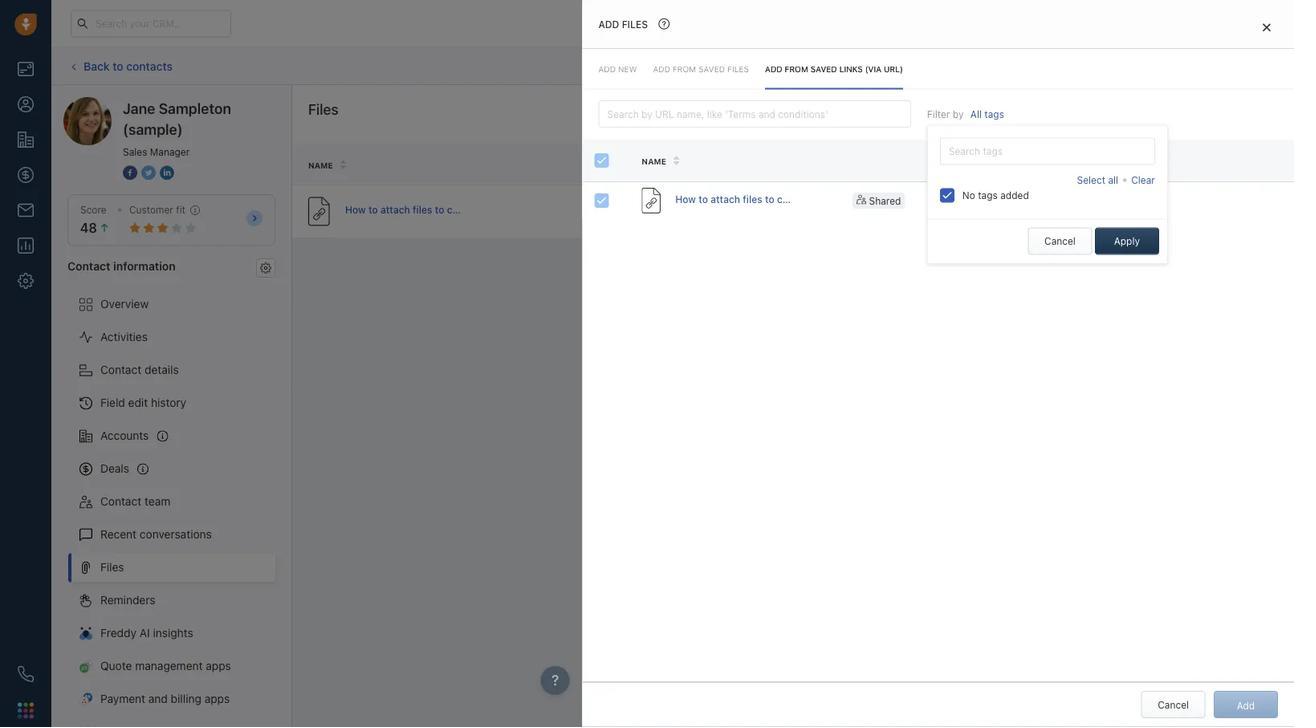 Task type: locate. For each thing, give the bounding box(es) containing it.
contact up recent at the bottom left of page
[[100, 495, 142, 508]]

attach
[[711, 193, 740, 205], [381, 204, 410, 215]]

4 days ago
[[950, 195, 1000, 206], [910, 206, 959, 217]]

filter by all tags
[[927, 108, 1004, 120]]

1 horizontal spatial 4
[[950, 195, 957, 206]]

accounts
[[100, 429, 149, 442]]

1 horizontal spatial added
[[955, 157, 984, 166]]

tab panel
[[582, 0, 1294, 728]]

added down the filter
[[910, 160, 939, 170]]

tags right no
[[978, 190, 998, 201]]

1 horizontal spatial files
[[308, 100, 339, 118]]

1 horizontal spatial files
[[743, 193, 763, 205]]

1 horizontal spatial saved
[[811, 64, 837, 73]]

4 days ago left added
[[950, 195, 1000, 206]]

score
[[80, 204, 107, 216]]

added on
[[955, 157, 999, 166], [910, 160, 954, 170]]

add from saved links (via url) link
[[765, 49, 903, 89]]

2 vertical spatial contact
[[100, 495, 142, 508]]

0 vertical spatial contact
[[67, 259, 110, 272]]

how to attach files to contacts?
[[676, 193, 823, 205], [345, 204, 493, 215]]

1 horizontal spatial on
[[986, 157, 999, 166]]

add for add new
[[599, 64, 616, 73]]

add right new at the left of page
[[653, 64, 670, 73]]

on down the filter
[[941, 160, 954, 170]]

contact information
[[67, 259, 176, 272]]

on up no tags added
[[986, 157, 999, 166]]

0 vertical spatial cancel
[[1045, 236, 1076, 247]]

information
[[113, 259, 176, 272]]

1 horizontal spatial files
[[727, 64, 749, 73]]

field edit history
[[100, 396, 186, 410]]

ago right shared
[[942, 206, 959, 217]]

add new
[[599, 64, 637, 73]]

1 vertical spatial files
[[100, 561, 124, 574]]

ago right no
[[983, 195, 1000, 206]]

4 left no
[[950, 195, 957, 206]]

freshworks switcher image
[[18, 703, 34, 719]]

from
[[673, 64, 696, 73], [785, 64, 808, 73]]

sms button
[[790, 53, 843, 80]]

phone image
[[18, 666, 34, 683]]

ai
[[140, 627, 150, 640]]

question circled image
[[655, 13, 674, 35]]

0 horizontal spatial files
[[413, 204, 432, 215]]

1 horizontal spatial cancel button
[[1142, 691, 1206, 719]]

no
[[963, 190, 975, 201]]

added up no
[[955, 157, 984, 166]]

details
[[145, 363, 179, 377]]

contact down 48
[[67, 259, 110, 272]]

saved for links
[[811, 64, 837, 73]]

Search tags text field
[[940, 138, 1155, 165]]

to inside back to contacts link
[[113, 59, 123, 73]]

gary
[[609, 206, 630, 217]]

1 horizontal spatial cancel
[[1158, 699, 1189, 711]]

0 vertical spatial cancel button
[[1028, 228, 1092, 255]]

tags
[[1073, 156, 1095, 165], [1010, 160, 1032, 169]]

clear link
[[1132, 173, 1155, 187]]

contact
[[67, 259, 110, 272], [100, 363, 142, 377], [100, 495, 142, 508]]

Search your CRM... text field
[[71, 10, 231, 37]]

twitter circled image
[[141, 164, 156, 181]]

how to attach files to contacts? link
[[676, 192, 823, 209], [345, 203, 493, 220]]

cancel button
[[1028, 228, 1092, 255], [1142, 691, 1206, 719]]

tab panel containing add files
[[582, 0, 1294, 728]]

contact details
[[100, 363, 179, 377]]

1 horizontal spatial name
[[642, 157, 667, 166]]

1 horizontal spatial days
[[959, 195, 981, 206]]

from for add from saved files
[[673, 64, 696, 73]]

call button
[[706, 53, 755, 80]]

recent conversations
[[100, 528, 212, 541]]

1 vertical spatial cancel
[[1158, 699, 1189, 711]]

0 horizontal spatial attach
[[381, 204, 410, 215]]

add for add from saved files
[[653, 64, 670, 73]]

1 horizontal spatial from
[[785, 64, 808, 73]]

from left the sms on the right top
[[785, 64, 808, 73]]

clear
[[1132, 174, 1155, 186]]

select all
[[1077, 174, 1119, 186]]

contact down activities
[[100, 363, 142, 377]]

0 horizontal spatial ago
[[942, 206, 959, 217]]

0 horizontal spatial on
[[941, 160, 954, 170]]

1 vertical spatial files
[[727, 64, 749, 73]]

files
[[622, 19, 648, 30], [727, 64, 749, 73]]

0 horizontal spatial from
[[673, 64, 696, 73]]

0 horizontal spatial added
[[910, 160, 939, 170]]

days
[[959, 195, 981, 206], [919, 206, 940, 217]]

2 saved from the left
[[811, 64, 837, 73]]

4 right shared
[[910, 206, 916, 217]]

cancel
[[1045, 236, 1076, 247], [1158, 699, 1189, 711]]

deals
[[100, 462, 129, 475]]

add
[[599, 19, 619, 30], [599, 64, 616, 73], [653, 64, 670, 73], [765, 64, 783, 73]]

0 horizontal spatial cancel button
[[1028, 228, 1092, 255]]

files inside "dialog"
[[743, 193, 763, 205]]

dialog
[[582, 0, 1294, 728]]

add up add new
[[599, 19, 619, 30]]

days right shared
[[919, 206, 940, 217]]

apps right billing
[[205, 693, 230, 706]]

name
[[642, 157, 667, 166], [308, 160, 333, 170]]

management
[[135, 660, 203, 673]]

Search by URL name, like 'Terms and conditions' text field
[[599, 100, 911, 128]]

added on down the filter
[[910, 160, 954, 170]]

48
[[80, 221, 97, 236]]

0 horizontal spatial cancel
[[1045, 236, 1076, 247]]

tags right all
[[985, 108, 1004, 120]]

add right call
[[765, 64, 783, 73]]

add from saved files
[[653, 64, 749, 73]]

add left new at the left of page
[[599, 64, 616, 73]]

saved left call
[[699, 64, 725, 73]]

saved
[[699, 64, 725, 73], [811, 64, 837, 73]]

cancel for bottom cancel button
[[1158, 699, 1189, 711]]

email button
[[641, 53, 698, 80]]

add from saved files link
[[653, 49, 749, 89]]

tags up select
[[1073, 156, 1095, 165]]

add for add from saved links (via url)
[[765, 64, 783, 73]]

conversations
[[140, 528, 212, 541]]

cancel for the left cancel button
[[1045, 236, 1076, 247]]

tags
[[985, 108, 1004, 120], [978, 190, 998, 201]]

mng settings image
[[260, 262, 271, 274]]

files for the how to attach files to contacts? link to the left
[[413, 204, 432, 215]]

to
[[113, 59, 123, 73], [699, 193, 708, 205], [765, 193, 775, 205], [369, 204, 378, 215], [435, 204, 444, 215]]

4 inside "dialog"
[[950, 195, 957, 206]]

add for add files
[[599, 19, 619, 30]]

link
[[709, 206, 728, 217]]

from left call button
[[673, 64, 696, 73]]

tab list
[[582, 49, 1294, 89]]

ago
[[983, 195, 1000, 206], [942, 206, 959, 217]]

tags up added
[[1010, 160, 1032, 169]]

added on up no
[[955, 157, 999, 166]]

1 from from the left
[[673, 64, 696, 73]]

0 horizontal spatial 4
[[910, 206, 916, 217]]

from for add from saved links (via url)
[[785, 64, 808, 73]]

jane sampleton (sample)
[[123, 100, 231, 138]]

team
[[145, 495, 171, 508]]

1 vertical spatial contact
[[100, 363, 142, 377]]

1 saved from the left
[[699, 64, 725, 73]]

days left added
[[959, 195, 981, 206]]

edit
[[128, 396, 148, 410]]

saved left links
[[811, 64, 837, 73]]

tab list containing add new
[[582, 49, 1294, 89]]

(via
[[865, 64, 882, 73]]

call link
[[706, 53, 755, 80]]

phone element
[[10, 658, 42, 691]]

overview
[[100, 298, 149, 311]]

0 horizontal spatial saved
[[699, 64, 725, 73]]

files
[[743, 193, 763, 205], [413, 204, 432, 215]]

on
[[986, 157, 999, 166], [941, 160, 954, 170]]

manager
[[150, 146, 190, 157]]

2 from from the left
[[785, 64, 808, 73]]

sms
[[814, 61, 835, 72]]

apps right management
[[206, 660, 231, 673]]

billing
[[171, 693, 201, 706]]

0 horizontal spatial files
[[622, 19, 648, 30]]

back to contacts link
[[67, 54, 173, 79]]

contacts?
[[777, 193, 823, 205], [447, 204, 493, 215]]

0 vertical spatial files
[[622, 19, 648, 30]]



Task type: describe. For each thing, give the bounding box(es) containing it.
select
[[1077, 174, 1106, 186]]

recent
[[100, 528, 137, 541]]

fit
[[176, 204, 185, 216]]

task button
[[879, 53, 932, 80]]

freddy
[[100, 627, 137, 640]]

dialog containing add files
[[582, 0, 1294, 728]]

saved for files
[[699, 64, 725, 73]]

0 horizontal spatial how to attach files to contacts?
[[345, 204, 493, 215]]

call
[[730, 61, 747, 72]]

filter
[[927, 108, 950, 120]]

contact for contact team
[[100, 495, 142, 508]]

1 horizontal spatial attach
[[711, 193, 740, 205]]

contact for contact information
[[67, 259, 110, 272]]

task
[[903, 61, 923, 72]]

linkedin circled image
[[160, 164, 174, 181]]

1 vertical spatial apps
[[205, 693, 230, 706]]

contacts
[[126, 59, 173, 73]]

facebook circled image
[[123, 164, 137, 181]]

1 horizontal spatial ago
[[983, 195, 1000, 206]]

files for right the how to attach files to contacts? link
[[743, 193, 763, 205]]

apply
[[1114, 236, 1140, 247]]

freddy ai insights
[[100, 627, 193, 640]]

contact team
[[100, 495, 171, 508]]

new
[[618, 64, 637, 73]]

contact for contact details
[[100, 363, 142, 377]]

reminders
[[100, 594, 155, 607]]

no tags added
[[963, 190, 1029, 201]]

1 horizontal spatial how to attach files to contacts? link
[[676, 192, 823, 209]]

0 horizontal spatial tags
[[1010, 160, 1032, 169]]

payment and billing apps
[[100, 693, 230, 706]]

0 horizontal spatial added on
[[910, 160, 954, 170]]

added
[[1001, 190, 1029, 201]]

history
[[151, 396, 186, 410]]

0 horizontal spatial how
[[345, 204, 366, 215]]

customer fit
[[129, 204, 185, 216]]

all
[[971, 108, 982, 120]]

all
[[1108, 174, 1119, 186]]

customer
[[129, 204, 173, 216]]

sales
[[123, 146, 147, 157]]

0 vertical spatial tags
[[985, 108, 1004, 120]]

1 vertical spatial cancel button
[[1142, 691, 1206, 719]]

orlando
[[633, 206, 669, 217]]

back
[[84, 59, 110, 73]]

1 horizontal spatial contacts?
[[777, 193, 823, 205]]

1 horizontal spatial tags
[[1073, 156, 1095, 165]]

field
[[100, 396, 125, 410]]

shared
[[869, 195, 901, 206]]

0 vertical spatial apps
[[206, 660, 231, 673]]

sales manager
[[123, 146, 190, 157]]

0 horizontal spatial days
[[919, 206, 940, 217]]

close image
[[1263, 22, 1271, 32]]

(sample)
[[123, 120, 183, 138]]

all tags link
[[971, 108, 1004, 120]]

email
[[665, 61, 689, 72]]

1 horizontal spatial added on
[[955, 157, 999, 166]]

add from saved links (via url)
[[765, 64, 903, 73]]

activities
[[100, 330, 148, 344]]

add new link
[[599, 49, 637, 89]]

1 horizontal spatial how to attach files to contacts?
[[676, 193, 823, 205]]

0 horizontal spatial how to attach files to contacts? link
[[345, 203, 493, 220]]

owner
[[609, 160, 640, 170]]

payment
[[100, 693, 145, 706]]

jane
[[123, 100, 155, 117]]

insights
[[153, 627, 193, 640]]

added inside "dialog"
[[955, 157, 984, 166]]

sampleton
[[159, 100, 231, 117]]

0 vertical spatial files
[[308, 100, 339, 118]]

apply button
[[1095, 228, 1159, 255]]

by
[[953, 108, 964, 120]]

add files
[[599, 19, 648, 30]]

links
[[840, 64, 863, 73]]

back to contacts
[[84, 59, 173, 73]]

quote
[[100, 660, 132, 673]]

gary orlando
[[609, 206, 669, 217]]

1 horizontal spatial how
[[676, 193, 696, 205]]

url)
[[884, 64, 903, 73]]

0 horizontal spatial files
[[100, 561, 124, 574]]

select all link
[[1077, 173, 1119, 187]]

and
[[148, 693, 168, 706]]

1 vertical spatial tags
[[978, 190, 998, 201]]

4 days ago right shared
[[910, 206, 959, 217]]

0 horizontal spatial contacts?
[[447, 204, 493, 215]]

0 horizontal spatial name
[[308, 160, 333, 170]]

quote management apps
[[100, 660, 231, 673]]

48 button
[[80, 221, 110, 236]]



Task type: vqa. For each thing, say whether or not it's contained in the screenshot.
a within the button
no



